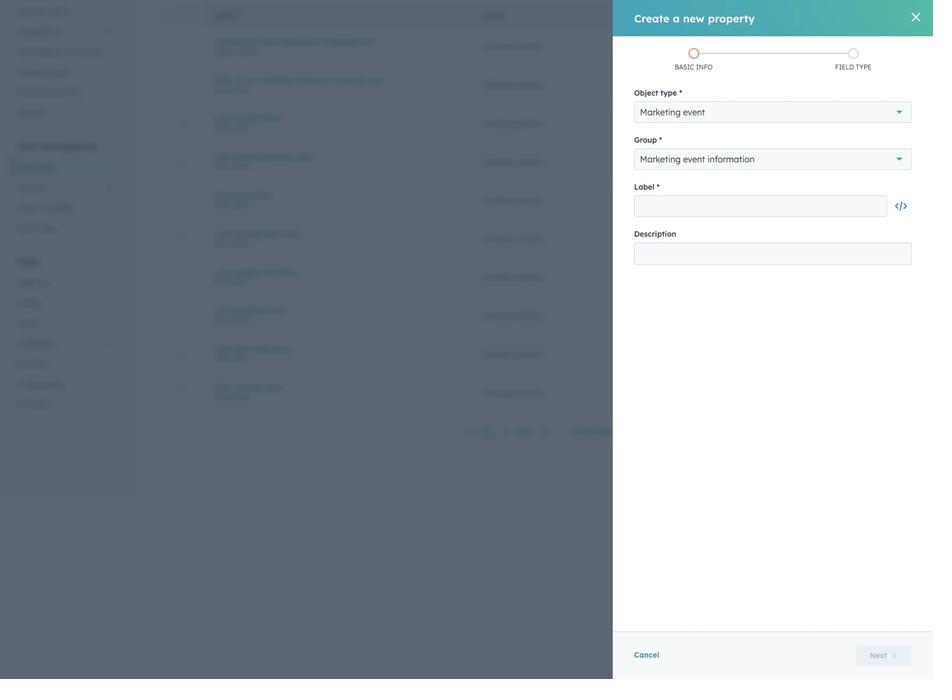 Task type: describe. For each thing, give the bounding box(es) containing it.
activity for last activity date
[[518, 118, 544, 128]]

open
[[233, 344, 253, 354]]

last engagement date date picker
[[215, 229, 301, 247]]

logged
[[233, 267, 261, 277]]

ai assistants
[[17, 379, 63, 389]]

2 button
[[500, 425, 512, 439]]

next activity date button
[[215, 383, 456, 392]]

marketplace downloads
[[17, 47, 102, 57]]

chatspot
[[17, 400, 50, 409]]

picker inside date of last meeting booked in meetings tool date picker
[[231, 85, 249, 93]]

privacy
[[17, 88, 43, 97]]

activity for next activity date
[[518, 388, 544, 397]]

audit logs link
[[11, 218, 120, 238]]

activity for last logged call date
[[518, 272, 544, 282]]

company activity for last activity date
[[482, 118, 544, 128]]

last for last booked meeting date
[[215, 152, 230, 162]]

users & teams link
[[11, 1, 120, 21]]

contacted
[[233, 190, 271, 200]]

security link
[[11, 103, 120, 123]]

next for next activity date date picker
[[215, 383, 232, 392]]

date inside "last contacted date picker"
[[215, 201, 229, 209]]

picker inside "last contacted date picker"
[[231, 201, 249, 209]]

activity for last open task date
[[518, 349, 544, 359]]

created
[[680, 12, 710, 20]]

inbox button
[[11, 313, 120, 333]]

tools element
[[11, 256, 120, 415]]

data
[[17, 141, 38, 152]]

company for next activity date
[[482, 388, 516, 397]]

marketplace
[[17, 47, 61, 57]]

audit logs
[[17, 223, 55, 233]]

booking
[[281, 37, 312, 46]]

page
[[598, 426, 617, 436]]

last activity date button
[[215, 114, 456, 123]]

campaign of last booking in meetings tool single-line text
[[215, 37, 375, 55]]

meeting
[[260, 75, 291, 85]]

hubspot for last booked meeting date
[[680, 157, 711, 166]]

press to sort. image for group
[[509, 12, 513, 19]]

users
[[17, 6, 37, 16]]

activity for last contacted
[[518, 195, 544, 205]]

company activity for last logged call date
[[482, 272, 544, 282]]

ai
[[17, 379, 25, 389]]

single-
[[215, 47, 235, 55]]

next activity date date picker
[[215, 383, 283, 401]]

date of last meeting booked in meetings tool date picker
[[215, 75, 384, 93]]

by
[[712, 12, 720, 20]]

import
[[17, 203, 42, 213]]

marketing
[[17, 339, 53, 348]]

picker inside last activity date date picker
[[231, 124, 249, 132]]

press to sort. element for used in
[[891, 12, 895, 21]]

company activity for date of last meeting booked in meetings tool
[[482, 80, 544, 89]]

tracking code link
[[11, 62, 120, 82]]

prev
[[462, 427, 478, 437]]

last engagement date button
[[215, 229, 456, 239]]

meeting
[[263, 152, 293, 162]]

company for last modified date
[[482, 311, 516, 320]]

name
[[215, 12, 234, 20]]

last logged call date button
[[215, 267, 456, 277]]

consent
[[53, 88, 81, 97]]

of for campaign
[[256, 37, 263, 46]]

picker inside 'last modified date date picker'
[[231, 316, 249, 324]]

line
[[235, 47, 246, 55]]

last open task date date picker
[[215, 344, 292, 363]]

hubspot for last engagement date
[[680, 234, 711, 243]]

1 horizontal spatial 1
[[891, 119, 895, 128]]

last booked meeting date button
[[215, 152, 456, 162]]

hubspot for last contacted
[[680, 195, 711, 205]]

last for last activity date
[[215, 114, 230, 123]]

used in
[[860, 12, 888, 20]]

next button
[[512, 425, 556, 439]]

1 inside "pagination" navigation
[[486, 427, 490, 437]]

website
[[17, 359, 45, 369]]

press to sort. image for used in
[[891, 12, 895, 19]]

last open task date button
[[215, 344, 456, 354]]

tracking
[[17, 67, 47, 77]]

press to sort. image
[[723, 12, 727, 19]]

in inside date of last meeting booked in meetings tool date picker
[[324, 75, 331, 85]]

10 per page button
[[565, 420, 631, 442]]

calling
[[17, 298, 41, 308]]

& for consent
[[45, 88, 50, 97]]

2 0 from the top
[[890, 195, 895, 205]]

picker inside last logged call date date picker
[[231, 278, 249, 286]]

hubspot for date of last meeting booked in meetings tool
[[680, 80, 711, 89]]

hubspot for last activity date
[[680, 118, 711, 128]]

logs
[[38, 223, 55, 233]]

activity for date of last meeting booked in meetings tool
[[518, 80, 544, 89]]

last for last open task date
[[215, 344, 230, 354]]

last for last modified date
[[215, 306, 230, 315]]

ai assistants link
[[11, 374, 120, 394]]

press to sort. element for group
[[509, 12, 513, 21]]

users & teams
[[17, 6, 69, 16]]

last logged call date date picker
[[215, 267, 298, 286]]

company for last activity date
[[482, 118, 516, 128]]

import & export
[[17, 203, 75, 213]]

meetings inside campaign of last booking in meetings tool single-line text
[[324, 37, 358, 46]]

name button
[[202, 3, 469, 27]]

integrations button
[[11, 21, 120, 42]]

company for last logged call date
[[482, 272, 516, 282]]

of for date
[[235, 75, 242, 85]]

objects button
[[11, 177, 120, 198]]

0 for in
[[890, 41, 895, 51]]

ascending sort. press to sort descending. element
[[237, 12, 241, 21]]

last contacted date picker
[[215, 190, 271, 209]]

prev button
[[441, 425, 482, 439]]

integrations
[[17, 27, 61, 36]]

objects
[[17, 183, 44, 192]]



Task type: locate. For each thing, give the bounding box(es) containing it.
1 horizontal spatial of
[[256, 37, 263, 46]]

3 picker from the top
[[231, 162, 249, 170]]

7 activity from the top
[[518, 272, 544, 282]]

activity for next
[[235, 383, 263, 392]]

7 company activity from the top
[[482, 272, 544, 282]]

& for teams
[[39, 6, 44, 16]]

10 activity from the top
[[518, 388, 544, 397]]

last inside "last contacted date picker"
[[215, 190, 230, 200]]

2 horizontal spatial press to sort. element
[[891, 12, 895, 21]]

1 picker from the top
[[231, 85, 249, 93]]

company for last contacted
[[482, 195, 516, 205]]

company activity
[[482, 41, 544, 51], [482, 80, 544, 89], [482, 118, 544, 128], [482, 157, 544, 166], [482, 195, 544, 205], [482, 234, 544, 243], [482, 272, 544, 282], [482, 311, 544, 320], [482, 349, 544, 359], [482, 388, 544, 397]]

1 vertical spatial &
[[45, 88, 50, 97]]

of
[[256, 37, 263, 46], [235, 75, 242, 85]]

last inside campaign of last booking in meetings tool single-line text
[[265, 37, 279, 46]]

0 vertical spatial &
[[39, 6, 44, 16]]

campaign
[[215, 37, 253, 46]]

in
[[314, 37, 321, 46], [324, 75, 331, 85]]

1 vertical spatial in
[[324, 75, 331, 85]]

pagination navigation
[[441, 425, 556, 439]]

in
[[879, 12, 888, 20]]

0 vertical spatial tool
[[360, 37, 375, 46]]

tool
[[360, 37, 375, 46], [369, 75, 384, 85]]

teams
[[46, 6, 69, 16]]

5 picker from the top
[[231, 239, 249, 247]]

tab panel containing campaign of last booking in meetings tool
[[155, 0, 917, 450]]

hubspot for campaign of last booking in meetings tool
[[680, 41, 711, 51]]

created by button
[[667, 3, 844, 27]]

4 company from the top
[[482, 157, 516, 166]]

booked
[[233, 152, 261, 162]]

export
[[52, 203, 75, 213]]

last inside last booked meeting date date picker
[[215, 152, 230, 162]]

4 activity from the top
[[518, 157, 544, 166]]

picker up last activity date date picker
[[231, 85, 249, 93]]

2 vertical spatial &
[[44, 203, 50, 213]]

2 press to sort. element from the left
[[723, 12, 727, 21]]

2 company activity from the top
[[482, 80, 544, 89]]

0 vertical spatial activity
[[233, 114, 261, 123]]

0 vertical spatial of
[[256, 37, 263, 46]]

in right booking
[[314, 37, 321, 46]]

company for date of last meeting booked in meetings tool
[[482, 80, 516, 89]]

9 company activity from the top
[[482, 349, 544, 359]]

activity for last
[[233, 114, 261, 123]]

0 vertical spatial in
[[314, 37, 321, 46]]

audit
[[17, 223, 36, 233]]

picker down open
[[231, 354, 249, 363]]

3 press to sort. element from the left
[[891, 12, 895, 21]]

press to sort. element inside created by button
[[723, 12, 727, 21]]

0 horizontal spatial press to sort. element
[[509, 12, 513, 21]]

next right 2 button
[[515, 427, 533, 437]]

marketing button
[[11, 333, 120, 354]]

10
[[572, 426, 581, 436]]

1 vertical spatial activity
[[235, 383, 263, 392]]

1 vertical spatial last
[[244, 75, 258, 85]]

press to sort. element right in
[[891, 12, 895, 21]]

meetings up last activity date button
[[333, 75, 367, 85]]

6 company activity from the top
[[482, 234, 544, 243]]

1 last from the top
[[215, 114, 230, 123]]

downloads
[[63, 47, 102, 57]]

6 hubspot from the top
[[680, 234, 711, 243]]

privacy & consent link
[[11, 82, 120, 103]]

call
[[263, 267, 278, 277]]

1 press to sort. element from the left
[[509, 12, 513, 21]]

0 vertical spatial 1
[[891, 119, 895, 128]]

press to sort. element for created by
[[723, 12, 727, 21]]

date
[[215, 75, 232, 85], [215, 85, 229, 93], [264, 114, 281, 123], [215, 124, 229, 132], [296, 152, 314, 162], [215, 162, 229, 170], [215, 201, 229, 209], [283, 229, 301, 239], [215, 239, 229, 247], [280, 267, 298, 277], [215, 278, 229, 286], [268, 306, 286, 315], [215, 316, 229, 324], [274, 344, 292, 354], [215, 354, 229, 363], [265, 383, 283, 392], [215, 393, 229, 401]]

0 horizontal spatial of
[[235, 75, 242, 85]]

inbox
[[17, 318, 38, 328]]

1 vertical spatial tool
[[369, 75, 384, 85]]

tool inside campaign of last booking in meetings tool single-line text
[[360, 37, 375, 46]]

1 horizontal spatial press to sort. image
[[891, 12, 895, 19]]

last left booking
[[265, 37, 279, 46]]

code
[[49, 67, 67, 77]]

7 last from the top
[[215, 344, 230, 354]]

8 activity from the top
[[518, 311, 544, 320]]

activity
[[518, 41, 544, 51], [518, 80, 544, 89], [518, 118, 544, 128], [518, 157, 544, 166], [518, 195, 544, 205], [518, 234, 544, 243], [518, 272, 544, 282], [518, 311, 544, 320], [518, 349, 544, 359], [518, 388, 544, 397]]

& inside privacy & consent link
[[45, 88, 50, 97]]

1 horizontal spatial last
[[265, 37, 279, 46]]

press to sort. element
[[509, 12, 513, 21], [723, 12, 727, 21], [891, 12, 895, 21]]

10 company activity from the top
[[482, 388, 544, 397]]

0
[[890, 41, 895, 51], [890, 195, 895, 205], [890, 234, 895, 243]]

last
[[265, 37, 279, 46], [244, 75, 258, 85]]

0 horizontal spatial last
[[244, 75, 258, 85]]

company activity for last engagement date
[[482, 234, 544, 243]]

1 horizontal spatial 1 button
[[891, 119, 895, 128]]

company activity for last open task date
[[482, 349, 544, 359]]

security
[[17, 108, 46, 118]]

picker
[[231, 85, 249, 93], [231, 124, 249, 132], [231, 162, 249, 170], [231, 201, 249, 209], [231, 239, 249, 247], [231, 278, 249, 286], [231, 316, 249, 324], [231, 354, 249, 363], [231, 393, 249, 401]]

0 vertical spatial 1 button
[[891, 119, 895, 128]]

0 vertical spatial last
[[265, 37, 279, 46]]

0 vertical spatial meetings
[[324, 37, 358, 46]]

press to sort. image inside used in button
[[891, 12, 895, 19]]

group button
[[469, 3, 667, 27]]

press to sort. element right "by"
[[723, 12, 727, 21]]

properties link
[[11, 157, 120, 177]]

assistants
[[28, 379, 63, 389]]

1 vertical spatial of
[[235, 75, 242, 85]]

6 last from the top
[[215, 306, 230, 315]]

1 horizontal spatial in
[[324, 75, 331, 85]]

0 horizontal spatial 1 button
[[482, 425, 494, 439]]

import & export link
[[11, 198, 120, 218]]

& inside users & teams link
[[39, 6, 44, 16]]

1 press to sort. image from the left
[[509, 12, 513, 19]]

press to sort. element right group
[[509, 12, 513, 21]]

activity for last engagement date
[[518, 234, 544, 243]]

next inside "button"
[[515, 427, 533, 437]]

date of last meeting booked in meetings tool button
[[215, 75, 456, 85]]

company
[[482, 41, 516, 51], [482, 80, 516, 89], [482, 118, 516, 128], [482, 157, 516, 166], [482, 195, 516, 205], [482, 234, 516, 243], [482, 272, 516, 282], [482, 311, 516, 320], [482, 349, 516, 359], [482, 388, 516, 397]]

3 last from the top
[[215, 190, 230, 200]]

engagement
[[233, 229, 280, 239]]

3 company activity from the top
[[482, 118, 544, 128]]

modified
[[233, 306, 266, 315]]

campaign of last booking in meetings tool button
[[215, 37, 456, 46]]

5 last from the top
[[215, 267, 230, 277]]

last inside the last open task date date picker
[[215, 344, 230, 354]]

used in button
[[844, 3, 908, 27]]

8 company from the top
[[482, 311, 516, 320]]

4 picker from the top
[[231, 201, 249, 209]]

activity inside next activity date date picker
[[235, 383, 263, 392]]

last booked meeting date date picker
[[215, 152, 314, 170]]

activity for campaign of last booking in meetings tool
[[518, 41, 544, 51]]

press to sort. element inside used in button
[[891, 12, 895, 21]]

press to sort. element inside group button
[[509, 12, 513, 21]]

9 activity from the top
[[518, 349, 544, 359]]

1 0 from the top
[[890, 41, 895, 51]]

company activity for campaign of last booking in meetings tool
[[482, 41, 544, 51]]

in right booked
[[324, 75, 331, 85]]

last for last contacted
[[215, 190, 230, 200]]

0 horizontal spatial next
[[215, 383, 232, 392]]

last inside date of last meeting booked in meetings tool date picker
[[244, 75, 258, 85]]

last for meeting
[[244, 75, 258, 85]]

2 last from the top
[[215, 152, 230, 162]]

5 activity from the top
[[518, 195, 544, 205]]

last for last logged call date
[[215, 267, 230, 277]]

picker down contacted on the left
[[231, 201, 249, 209]]

activity for last modified date
[[518, 311, 544, 320]]

data management element
[[11, 141, 120, 238]]

1 vertical spatial 0
[[890, 195, 895, 205]]

3 activity from the top
[[518, 118, 544, 128]]

picker up booked
[[231, 124, 249, 132]]

6 company from the top
[[482, 234, 516, 243]]

0 horizontal spatial press to sort. image
[[509, 12, 513, 19]]

text
[[247, 47, 259, 55]]

picker inside last booked meeting date date picker
[[231, 162, 249, 170]]

company activity for last modified date
[[482, 311, 544, 320]]

& for export
[[44, 203, 50, 213]]

1 hubspot from the top
[[680, 41, 711, 51]]

of inside campaign of last booking in meetings tool single-line text
[[256, 37, 263, 46]]

5 company from the top
[[482, 195, 516, 205]]

0 horizontal spatial 1
[[486, 427, 490, 437]]

of down line on the top
[[235, 75, 242, 85]]

ascending sort. press to sort descending. image
[[237, 12, 241, 19]]

press to sort. image
[[509, 12, 513, 19], [891, 12, 895, 19]]

last
[[215, 114, 230, 123], [215, 152, 230, 162], [215, 190, 230, 200], [215, 229, 230, 239], [215, 267, 230, 277], [215, 306, 230, 315], [215, 344, 230, 354]]

calling link
[[11, 293, 120, 313]]

3 company from the top
[[482, 118, 516, 128]]

1 company from the top
[[482, 41, 516, 51]]

data management
[[17, 141, 97, 152]]

activity for last booked meeting date
[[518, 157, 544, 166]]

activity inside last activity date date picker
[[233, 114, 261, 123]]

picker inside the last engagement date date picker
[[231, 239, 249, 247]]

1 activity from the top
[[518, 41, 544, 51]]

3 0 from the top
[[890, 234, 895, 243]]

1 vertical spatial 1
[[486, 427, 490, 437]]

press to sort. image right group
[[509, 12, 513, 19]]

2 press to sort. image from the left
[[891, 12, 895, 19]]

2 activity from the top
[[518, 80, 544, 89]]

company for last engagement date
[[482, 234, 516, 243]]

0 vertical spatial next
[[215, 383, 232, 392]]

tracking code
[[17, 67, 67, 77]]

meetings
[[17, 278, 49, 287]]

picker inside next activity date date picker
[[231, 393, 249, 401]]

1 vertical spatial 1 button
[[482, 425, 494, 439]]

picker inside the last open task date date picker
[[231, 354, 249, 363]]

last inside the last engagement date date picker
[[215, 229, 230, 239]]

last inside 'last modified date date picker'
[[215, 306, 230, 315]]

picker down modified
[[231, 316, 249, 324]]

2 company from the top
[[482, 80, 516, 89]]

last inside last logged call date date picker
[[215, 267, 230, 277]]

1 horizontal spatial next
[[515, 427, 533, 437]]

task
[[255, 344, 272, 354]]

tab panel
[[155, 0, 917, 450]]

last for booking
[[265, 37, 279, 46]]

4 company activity from the top
[[482, 157, 544, 166]]

5 company activity from the top
[[482, 195, 544, 205]]

7 picker from the top
[[231, 316, 249, 324]]

meetings inside date of last meeting booked in meetings tool date picker
[[333, 75, 367, 85]]

company activity for next activity date
[[482, 388, 544, 397]]

8 picker from the top
[[231, 354, 249, 363]]

picker down the last open task date date picker
[[231, 393, 249, 401]]

group
[[482, 12, 505, 20]]

last left meeting
[[244, 75, 258, 85]]

1
[[891, 119, 895, 128], [486, 427, 490, 437]]

1 company activity from the top
[[482, 41, 544, 51]]

& inside import & export 'link'
[[44, 203, 50, 213]]

& left the export
[[44, 203, 50, 213]]

1 button
[[891, 119, 895, 128], [482, 425, 494, 439]]

activity down the last open task date date picker
[[235, 383, 263, 392]]

in inside campaign of last booking in meetings tool single-line text
[[314, 37, 321, 46]]

0 for picker
[[890, 234, 895, 243]]

6 activity from the top
[[518, 234, 544, 243]]

press to sort. image inside group button
[[509, 12, 513, 19]]

2 picker from the top
[[231, 124, 249, 132]]

10 per page
[[572, 426, 617, 436]]

company for campaign of last booking in meetings tool
[[482, 41, 516, 51]]

last contacted button
[[215, 190, 456, 200]]

picker down engagement
[[231, 239, 249, 247]]

9 company from the top
[[482, 349, 516, 359]]

press to sort. image right in
[[891, 12, 895, 19]]

properties
[[17, 162, 53, 172]]

booked
[[293, 75, 321, 85]]

& right the users
[[39, 6, 44, 16]]

8 company activity from the top
[[482, 311, 544, 320]]

meetings link
[[11, 272, 120, 293]]

2 hubspot from the top
[[680, 80, 711, 89]]

marketplace downloads link
[[11, 42, 120, 62]]

4 last from the top
[[215, 229, 230, 239]]

4 hubspot from the top
[[680, 157, 711, 166]]

company for last booked meeting date
[[482, 157, 516, 166]]

company for last open task date
[[482, 349, 516, 359]]

last inside last activity date date picker
[[215, 114, 230, 123]]

used
[[860, 12, 877, 20]]

1 vertical spatial next
[[515, 427, 533, 437]]

& right privacy
[[45, 88, 50, 97]]

of inside date of last meeting booked in meetings tool date picker
[[235, 75, 242, 85]]

meetings down "name" button
[[324, 37, 358, 46]]

tool inside date of last meeting booked in meetings tool date picker
[[369, 75, 384, 85]]

0 horizontal spatial in
[[314, 37, 321, 46]]

next inside next activity date date picker
[[215, 383, 232, 392]]

1 vertical spatial meetings
[[333, 75, 367, 85]]

privacy & consent
[[17, 88, 81, 97]]

next down the last open task date date picker
[[215, 383, 232, 392]]

2 vertical spatial 0
[[890, 234, 895, 243]]

website button
[[11, 354, 120, 374]]

7 company from the top
[[482, 272, 516, 282]]

0 vertical spatial 0
[[890, 41, 895, 51]]

picker down booked
[[231, 162, 249, 170]]

1 horizontal spatial press to sort. element
[[723, 12, 727, 21]]

last modified date date picker
[[215, 306, 286, 324]]

6 picker from the top
[[231, 278, 249, 286]]

10 company from the top
[[482, 388, 516, 397]]

next
[[215, 383, 232, 392], [515, 427, 533, 437]]

last activity date date picker
[[215, 114, 281, 132]]

next for next
[[515, 427, 533, 437]]

5 hubspot from the top
[[680, 195, 711, 205]]

last for last engagement date
[[215, 229, 230, 239]]

activity up booked
[[233, 114, 261, 123]]

created by
[[680, 12, 720, 20]]

picker down the logged
[[231, 278, 249, 286]]

3 hubspot from the top
[[680, 118, 711, 128]]

company activity for last booked meeting date
[[482, 157, 544, 166]]

9 picker from the top
[[231, 393, 249, 401]]

per
[[583, 426, 595, 436]]

company activity for last contacted
[[482, 195, 544, 205]]

of up text
[[256, 37, 263, 46]]

tools
[[17, 256, 39, 267]]



Task type: vqa. For each thing, say whether or not it's contained in the screenshot.
Used In Press to sort. icon
yes



